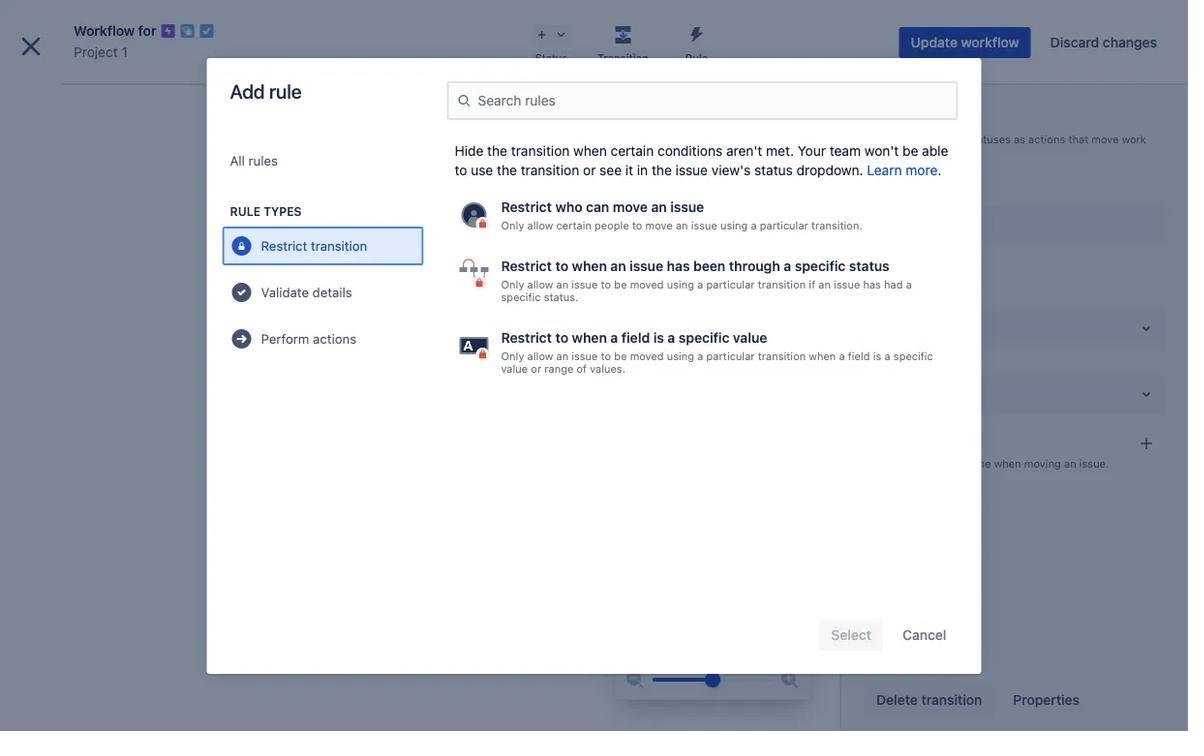 Task type: locate. For each thing, give the bounding box(es) containing it.
to right of
[[601, 350, 612, 362]]

1 horizontal spatial or
[[583, 162, 596, 178]]

rules
[[866, 457, 894, 470]]

transition transitions connect statuses as actions that move work through your flow.
[[865, 109, 1147, 161]]

transition down create button on the top of page
[[598, 52, 649, 64]]

0 vertical spatial allow
[[528, 219, 554, 232]]

when inside "transition" dialog
[[995, 457, 1022, 470]]

0 vertical spatial particular
[[760, 219, 809, 232]]

transition inside transition popup button
[[598, 52, 649, 64]]

an left of
[[557, 350, 569, 362]]

be
[[903, 143, 919, 159], [615, 278, 627, 291], [615, 350, 627, 362]]

2 vertical spatial particular
[[707, 350, 755, 362]]

certain down who in the top left of the page
[[557, 219, 592, 232]]

2 moved from the top
[[630, 350, 664, 362]]

1 vertical spatial certain
[[557, 219, 592, 232]]

restrict left who in the top left of the page
[[501, 199, 552, 215]]

rule up the search rules "text field"
[[686, 52, 709, 64]]

0 horizontal spatial has
[[667, 258, 690, 274]]

to inside restrict who can move an issue only allow certain people to move an issue using a particular transition.
[[633, 219, 643, 232]]

0 horizontal spatial is
[[654, 330, 665, 346]]

1 vertical spatial only
[[501, 278, 525, 291]]

2 vertical spatial allow
[[528, 350, 554, 362]]

from status
[[866, 291, 927, 304]]

allow left of
[[528, 350, 554, 362]]

0 horizontal spatial through
[[729, 258, 781, 274]]

1 vertical spatial actions
[[313, 331, 357, 347]]

2 only from the top
[[501, 278, 525, 291]]

perform actions
[[261, 331, 357, 347]]

2 vertical spatial be
[[615, 350, 627, 362]]

when right time
[[995, 457, 1022, 470]]

Search rules text field
[[472, 83, 949, 118]]

to right people
[[633, 219, 643, 232]]

when left to
[[809, 350, 837, 362]]

primary element
[[12, 0, 821, 54]]

issue inside restrict to when a field is a specific value only allow an issue to be moved using a particular transition when a field is a specific value or range of values.
[[572, 350, 598, 362]]

certain
[[611, 143, 654, 159], [557, 219, 592, 232]]

to status
[[866, 357, 913, 369]]

restrict inside restrict transition button
[[261, 238, 308, 254]]

restrict for restrict to when an issue has been through a specific status
[[501, 258, 552, 274]]

allow up range
[[528, 278, 554, 291]]

certain inside hide the transition when certain conditions aren't met. your team won't be able to use the transition or see it in the issue view's status dropdown.
[[611, 143, 654, 159]]

close workflow editor image
[[16, 31, 47, 62]]

1 horizontal spatial is
[[874, 350, 882, 362]]

or
[[583, 162, 596, 178], [531, 362, 542, 375]]

when up see
[[574, 143, 607, 159]]

through inside restrict to when an issue has been through a specific status only allow an issue to be moved using a particular transition if an issue has had a specific status.
[[729, 258, 781, 274]]

0 vertical spatial be
[[903, 143, 919, 159]]

group
[[8, 187, 225, 437]]

value down restrict to when an issue has been through a specific status only allow an issue to be moved using a particular transition if an issue has had a specific status.
[[733, 330, 768, 346]]

through up learn
[[865, 148, 905, 161]]

through right been
[[729, 258, 781, 274]]

actions
[[1029, 133, 1066, 145], [313, 331, 357, 347]]

1 horizontal spatial field
[[849, 350, 871, 362]]

has left been
[[667, 258, 690, 274]]

actions down details
[[313, 331, 357, 347]]

transition inside restrict to when a field is a specific value only allow an issue to be moved using a particular transition when a field is a specific value or range of values.
[[758, 350, 806, 362]]

to up range
[[556, 330, 569, 346]]

project 1 link
[[74, 41, 128, 64]]

0 horizontal spatial rule
[[230, 204, 261, 218]]

restrict down types
[[261, 238, 308, 254]]

properties
[[1014, 692, 1081, 708]]

has up from
[[864, 278, 882, 291]]

specific up the if
[[795, 258, 846, 274]]

flow.
[[934, 148, 957, 161]]

be down people
[[615, 278, 627, 291]]

transition inside transition transitions connect statuses as actions that move work through your flow.
[[865, 109, 950, 131]]

3 only from the top
[[501, 350, 525, 362]]

through inside transition transitions connect statuses as actions that move work through your flow.
[[865, 148, 905, 161]]

0 vertical spatial in
[[637, 162, 648, 178]]

field up 'values.'
[[622, 330, 650, 346]]

rule types
[[230, 204, 302, 218]]

allow inside restrict to when a field is a specific value only allow an issue to be moved using a particular transition when a field is a specific value or range of values.
[[528, 350, 554, 362]]

0 horizontal spatial actions
[[313, 331, 357, 347]]

0 vertical spatial actions
[[1029, 133, 1066, 145]]

1 vertical spatial through
[[729, 258, 781, 274]]

an right the if
[[819, 278, 831, 291]]

to right the status.
[[601, 278, 612, 291]]

from status element
[[866, 309, 1167, 348]]

using up been
[[721, 219, 748, 232]]

1 moved from the top
[[630, 278, 664, 291]]

allow left people
[[528, 219, 554, 232]]

to down hide
[[455, 162, 468, 178]]

1 horizontal spatial actions
[[1029, 133, 1066, 145]]

be inside restrict to when an issue has been through a specific status only allow an issue to be moved using a particular transition if an issue has had a specific status.
[[615, 278, 627, 291]]

as
[[1014, 133, 1026, 145]]

1 vertical spatial move
[[613, 199, 648, 215]]

all rules button
[[222, 141, 424, 180]]

an inside dialog
[[1065, 457, 1077, 470]]

when up of
[[572, 330, 607, 346]]

1 vertical spatial allow
[[528, 278, 554, 291]]

1 horizontal spatial has
[[864, 278, 882, 291]]

0 horizontal spatial certain
[[557, 219, 592, 232]]

transition up 'transitions'
[[865, 109, 950, 131]]

1 vertical spatial be
[[615, 278, 627, 291]]

see
[[600, 162, 622, 178]]

zoom out image
[[624, 669, 647, 692]]

1 only from the top
[[501, 219, 525, 232]]

Zoom level range field
[[653, 661, 773, 700]]

rule
[[686, 52, 709, 64], [230, 204, 261, 218]]

status down met.
[[755, 162, 793, 178]]

issue
[[676, 162, 708, 178], [671, 199, 705, 215], [692, 219, 718, 232], [630, 258, 664, 274], [572, 278, 598, 291], [834, 278, 861, 291], [572, 350, 598, 362]]

through
[[865, 148, 905, 161], [729, 258, 781, 274]]

rule types group
[[222, 188, 424, 366]]

1 horizontal spatial rule
[[686, 52, 709, 64]]

0 vertical spatial transition
[[598, 52, 649, 64]]

learn
[[868, 162, 903, 178]]

2 allow from the top
[[528, 278, 554, 291]]

particular down restrict to when an issue has been through a specific status only allow an issue to be moved using a particular transition if an issue has had a specific status.
[[707, 350, 755, 362]]

particular down been
[[707, 278, 755, 291]]

0 vertical spatial through
[[865, 148, 905, 161]]

it
[[626, 162, 634, 178]]

managed
[[117, 664, 167, 677]]

met.
[[767, 143, 795, 159]]

or inside hide the transition when certain conditions aren't met. your team won't be able to use the transition or see it in the issue view's status dropdown.
[[583, 162, 596, 178]]

add
[[230, 79, 265, 102]]

1 vertical spatial transition
[[865, 109, 950, 131]]

1 vertical spatial using
[[667, 278, 695, 291]]

0 vertical spatial move
[[1092, 133, 1120, 145]]

be inside restrict to when a field is a specific value only allow an issue to be moved using a particular transition when a field is a specific value or range of values.
[[615, 350, 627, 362]]

allow
[[528, 219, 554, 232], [528, 278, 554, 291], [528, 350, 554, 362]]

actions right as
[[1029, 133, 1066, 145]]

transition for transition
[[598, 52, 649, 64]]

3 allow from the top
[[528, 350, 554, 362]]

in
[[637, 162, 648, 178], [61, 664, 71, 677]]

in right you're
[[61, 664, 71, 677]]

using down been
[[667, 278, 695, 291]]

only
[[501, 219, 525, 232], [501, 278, 525, 291], [501, 350, 525, 362]]

certain up it on the right top of page
[[611, 143, 654, 159]]

be up learn more .
[[903, 143, 919, 159]]

0 vertical spatial moved
[[630, 278, 664, 291]]

issue inside hide the transition when certain conditions aren't met. your team won't be able to use the transition or see it in the issue view's status dropdown.
[[676, 162, 708, 178]]

value
[[733, 330, 768, 346], [501, 362, 528, 375]]

Search field
[[821, 11, 1015, 42]]

only inside restrict to when a field is a specific value only allow an issue to be moved using a particular transition when a field is a specific value or range of values.
[[501, 350, 525, 362]]

0 vertical spatial has
[[667, 258, 690, 274]]

an left 'issue.'
[[1065, 457, 1077, 470]]

value left range
[[501, 362, 528, 375]]

all
[[230, 153, 245, 169]]

1 vertical spatial rule
[[230, 204, 261, 218]]

2 vertical spatial using
[[667, 350, 695, 362]]

or left see
[[583, 162, 596, 178]]

2 vertical spatial only
[[501, 350, 525, 362]]

restrict inside restrict who can move an issue only allow certain people to move an issue using a particular transition.
[[501, 199, 552, 215]]

restrict
[[501, 199, 552, 215], [261, 238, 308, 254], [501, 258, 552, 274], [501, 330, 552, 346]]

0 vertical spatial value
[[733, 330, 768, 346]]

a inside restrict who can move an issue only allow certain people to move an issue using a particular transition.
[[751, 219, 757, 232]]

0 vertical spatial rule
[[686, 52, 709, 64]]

when inside hide the transition when certain conditions aren't met. your team won't be able to use the transition or see it in the issue view's status dropdown.
[[574, 143, 607, 159]]

team-
[[84, 664, 117, 677]]

cancel button
[[892, 620, 959, 651]]

1 allow from the top
[[528, 219, 554, 232]]

update
[[911, 34, 958, 50]]

in right it on the right top of page
[[637, 162, 648, 178]]

1 vertical spatial value
[[501, 362, 528, 375]]

restrict for restrict who can move an issue
[[501, 199, 552, 215]]

moved
[[630, 278, 664, 291], [630, 350, 664, 362]]

moved right 'values.'
[[630, 350, 664, 362]]

using right 'values.'
[[667, 350, 695, 362]]

1 horizontal spatial transition
[[865, 109, 950, 131]]

the
[[488, 143, 508, 159], [497, 162, 517, 178], [652, 162, 672, 178]]

0 horizontal spatial transition
[[598, 52, 649, 64]]

0 vertical spatial certain
[[611, 143, 654, 159]]

1 horizontal spatial value
[[733, 330, 768, 346]]

field down from
[[849, 350, 871, 362]]

0 vertical spatial only
[[501, 219, 525, 232]]

rule inside group
[[230, 204, 261, 218]]

or left range
[[531, 362, 542, 375]]

1 vertical spatial moved
[[630, 350, 664, 362]]

properties button
[[1002, 685, 1092, 716]]

aren't
[[727, 143, 763, 159]]

rules help you save time when moving an issue.
[[866, 457, 1110, 470]]

moving
[[1025, 457, 1062, 470]]

for
[[138, 23, 157, 39]]

is
[[654, 330, 665, 346], [874, 350, 882, 362]]

1 horizontal spatial in
[[637, 162, 648, 178]]

or inside restrict to when a field is a specific value only allow an issue to be moved using a particular transition when a field is a specific value or range of values.
[[531, 362, 542, 375]]

actions inside transition transitions connect statuses as actions that move work through your flow.
[[1029, 133, 1066, 145]]

statuses
[[968, 133, 1011, 145]]

1 vertical spatial has
[[864, 278, 882, 291]]

field
[[622, 330, 650, 346], [849, 350, 871, 362]]

more
[[906, 162, 938, 178]]

restrict up the status.
[[501, 258, 552, 274]]

status inside hide the transition when certain conditions aren't met. your team won't be able to use the transition or see it in the issue view's status dropdown.
[[755, 162, 793, 178]]

team
[[830, 143, 861, 159]]

project
[[171, 664, 209, 677]]

details
[[313, 285, 352, 300]]

of
[[577, 362, 587, 375]]

transition
[[598, 52, 649, 64], [865, 109, 950, 131]]

use
[[471, 162, 494, 178]]

transition inside restrict to when an issue has been through a specific status only allow an issue to be moved using a particular transition if an issue has had a specific status.
[[758, 278, 806, 291]]

be right of
[[615, 350, 627, 362]]

you're in a team-managed project
[[23, 664, 209, 677]]

status up had
[[850, 258, 890, 274]]

0 vertical spatial or
[[583, 162, 596, 178]]

specific right to
[[894, 350, 934, 362]]

1 horizontal spatial through
[[865, 148, 905, 161]]

1 vertical spatial particular
[[707, 278, 755, 291]]

rule inside popup button
[[686, 52, 709, 64]]

validate
[[261, 285, 309, 300]]

particular inside restrict who can move an issue only allow certain people to move an issue using a particular transition.
[[760, 219, 809, 232]]

cancel
[[903, 627, 947, 643]]

restrict for restrict to when a field is a specific value
[[501, 330, 552, 346]]

create banner
[[0, 0, 1189, 54]]

rule left types
[[230, 204, 261, 218]]

rule for rule types
[[230, 204, 261, 218]]

move right that
[[1092, 133, 1120, 145]]

moved down restrict who can move an issue only allow certain people to move an issue using a particular transition.
[[630, 278, 664, 291]]

1 vertical spatial or
[[531, 362, 542, 375]]

0 horizontal spatial or
[[531, 362, 542, 375]]

move
[[1092, 133, 1120, 145], [613, 199, 648, 215], [646, 219, 673, 232]]

when up the status.
[[572, 258, 607, 274]]

0 vertical spatial using
[[721, 219, 748, 232]]

1 vertical spatial field
[[849, 350, 871, 362]]

specific
[[795, 258, 846, 274], [501, 291, 541, 303], [679, 330, 730, 346], [894, 350, 934, 362]]

1 vertical spatial in
[[61, 664, 71, 677]]

restrict inside restrict to when a field is a specific value only allow an issue to be moved using a particular transition when a field is a specific value or range of values.
[[501, 330, 552, 346]]

move up people
[[613, 199, 648, 215]]

you
[[922, 457, 940, 470]]

a
[[751, 219, 757, 232], [784, 258, 792, 274], [698, 278, 704, 291], [907, 278, 913, 291], [611, 330, 618, 346], [668, 330, 676, 346], [698, 350, 704, 362], [840, 350, 846, 362], [885, 350, 891, 362], [74, 664, 81, 677]]

0 vertical spatial field
[[622, 330, 650, 346]]

that
[[1069, 133, 1089, 145]]

types
[[264, 204, 302, 218]]

1 horizontal spatial certain
[[611, 143, 654, 159]]

status inside restrict to when an issue has been through a specific status only allow an issue to be moved using a particular transition if an issue has had a specific status.
[[850, 258, 890, 274]]

particular left transition. in the right top of the page
[[760, 219, 809, 232]]

restrict inside restrict to when an issue has been through a specific status only allow an issue to be moved using a particular transition if an issue has had a specific status.
[[501, 258, 552, 274]]

add rule
[[230, 79, 302, 102]]

connect
[[924, 133, 965, 145]]

allow inside restrict who can move an issue only allow certain people to move an issue using a particular transition.
[[528, 219, 554, 232]]

move right people
[[646, 219, 673, 232]]

workflow
[[74, 23, 135, 39]]

restrict up range
[[501, 330, 552, 346]]



Task type: describe. For each thing, give the bounding box(es) containing it.
conditions
[[658, 143, 723, 159]]

filter rules group
[[222, 141, 424, 366]]

allow inside restrict to when an issue has been through a specific status only allow an issue to be moved using a particular transition if an issue has had a specific status.
[[528, 278, 554, 291]]

learn more link
[[868, 162, 938, 178]]

restrict transition
[[261, 238, 367, 254]]

transition inside dialog
[[922, 692, 983, 708]]

1
[[122, 44, 128, 60]]

open image
[[1136, 383, 1159, 406]]

status down had
[[895, 291, 927, 304]]

the right use
[[497, 162, 517, 178]]

an down people
[[611, 258, 627, 274]]

particular inside restrict to when a field is a specific value only allow an issue to be moved using a particular transition when a field is a specific value or range of values.
[[707, 350, 755, 362]]

transition dialog
[[0, 0, 1189, 732]]

validate details button
[[222, 273, 424, 312]]

rule
[[269, 79, 302, 102]]

actions inside button
[[313, 331, 357, 347]]

won't
[[865, 143, 900, 159]]

zoom in image
[[779, 669, 802, 692]]

only inside restrict who can move an issue only allow certain people to move an issue using a particular transition.
[[501, 219, 525, 232]]

using inside restrict to when an issue has been through a specific status only allow an issue to be moved using a particular transition if an issue has had a specific status.
[[667, 278, 695, 291]]

save
[[943, 457, 967, 470]]

people
[[595, 219, 630, 232]]

your
[[908, 148, 931, 161]]

discard
[[1051, 34, 1100, 50]]

workflow for
[[74, 23, 157, 39]]

0 horizontal spatial value
[[501, 362, 528, 375]]

been
[[694, 258, 726, 274]]

delete
[[877, 692, 919, 708]]

only inside restrict to when an issue has been through a specific status only allow an issue to be moved using a particular transition if an issue has had a specific status.
[[501, 278, 525, 291]]

project 1
[[74, 44, 128, 60]]

jira software image
[[50, 15, 74, 38]]

create button
[[591, 11, 657, 42]]

from
[[866, 291, 892, 304]]

restrict to when an issue has been through a specific status only allow an issue to be moved using a particular transition if an issue has had a specific status.
[[501, 258, 913, 303]]

add rule dialog
[[207, 58, 982, 674]]

transition.
[[812, 219, 863, 232]]

discard changes
[[1051, 34, 1158, 50]]

all rules
[[230, 153, 278, 169]]

name
[[865, 183, 900, 196]]

workflow
[[962, 34, 1020, 50]]

to inside hide the transition when certain conditions aren't met. your team won't be able to use the transition or see it in the issue view's status dropdown.
[[455, 162, 468, 178]]

help
[[897, 457, 919, 470]]

moved inside restrict to when an issue has been through a specific status only allow an issue to be moved using a particular transition if an issue has had a specific status.
[[630, 278, 664, 291]]

you're
[[23, 664, 58, 677]]

create
[[603, 18, 646, 34]]

values.
[[590, 362, 626, 375]]

restrict who can move an issue only allow certain people to move an issue using a particular transition.
[[501, 199, 863, 232]]

hide
[[455, 143, 484, 159]]

particular inside restrict to when an issue has been through a specific status only allow an issue to be moved using a particular transition if an issue has had a specific status.
[[707, 278, 755, 291]]

perform
[[261, 331, 309, 347]]

learn more .
[[868, 162, 942, 178]]

an up restrict to when an issue has been through a specific status only allow an issue to be moved using a particular transition if an issue has had a specific status.
[[676, 219, 688, 232]]

2 vertical spatial move
[[646, 219, 673, 232]]

certain inside restrict who can move an issue only allow certain people to move an issue using a particular transition.
[[557, 219, 592, 232]]

able
[[923, 143, 949, 159]]

who
[[556, 199, 583, 215]]

rule for rule
[[686, 52, 709, 64]]

using inside restrict to when a field is a specific value only allow an issue to be moved using a particular transition when a field is a specific value or range of values.
[[667, 350, 695, 362]]

the up use
[[488, 143, 508, 159]]

delete transition button
[[865, 685, 995, 716]]

status right to
[[882, 357, 913, 369]]

delete transition
[[877, 692, 983, 708]]

issue.
[[1080, 457, 1110, 470]]

0 horizontal spatial in
[[61, 664, 71, 677]]

transition inside 'rule types' group
[[311, 238, 367, 254]]

to
[[866, 357, 878, 369]]

view's
[[712, 162, 751, 178]]

can
[[586, 199, 610, 215]]

restrict to when a field is a specific value only allow an issue to be moved using a particular transition when a field is a specific value or range of values.
[[501, 330, 934, 375]]

0 horizontal spatial field
[[622, 330, 650, 346]]

update workflow
[[911, 34, 1020, 50]]

work
[[1123, 133, 1147, 145]]

dropdown.
[[797, 162, 864, 178]]

restrict transition button
[[222, 227, 424, 265]]

an inside restrict to when a field is a specific value only allow an issue to be moved using a particular transition when a field is a specific value or range of values.
[[557, 350, 569, 362]]

moved inside restrict to when a field is a specific value only allow an issue to be moved using a particular transition when a field is a specific value or range of values.
[[630, 350, 664, 362]]

be inside hide the transition when certain conditions aren't met. your team won't be able to use the transition or see it in the issue view's status dropdown.
[[903, 143, 919, 159]]

select a rule element
[[447, 188, 959, 387]]

jira software image
[[50, 15, 74, 38]]

using inside restrict who can move an issue only allow certain people to move an issue using a particular transition.
[[721, 219, 748, 232]]

path
[[866, 264, 897, 278]]

if
[[809, 278, 816, 291]]

hide the transition when certain conditions aren't met. your team won't be able to use the transition or see it in the issue view's status dropdown.
[[455, 143, 949, 178]]

to up the status.
[[556, 258, 569, 274]]

had
[[885, 278, 904, 291]]

move inside transition transitions connect statuses as actions that move work through your flow.
[[1092, 133, 1120, 145]]

rule button
[[660, 19, 734, 66]]

an down who in the top left of the page
[[557, 278, 569, 291]]

an right can
[[652, 199, 667, 215]]

range
[[545, 362, 574, 375]]

update workflow button
[[900, 27, 1032, 58]]

validate details
[[261, 285, 352, 300]]

in inside hide the transition when certain conditions aren't met. your team won't be able to use the transition or see it in the issue view's status dropdown.
[[637, 162, 648, 178]]

when inside restrict to when an issue has been through a specific status only allow an issue to be moved using a particular transition if an issue has had a specific status.
[[572, 258, 607, 274]]

discard changes button
[[1039, 27, 1170, 58]]

project
[[74, 44, 118, 60]]

0 vertical spatial is
[[654, 330, 665, 346]]

the right it on the right top of page
[[652, 162, 672, 178]]

specific left the status.
[[501, 291, 541, 303]]

transition button
[[587, 19, 660, 66]]

status
[[536, 51, 568, 64]]

transitions
[[865, 133, 921, 145]]

.
[[938, 162, 942, 178]]

specific down restrict to when an issue has been through a specific status only allow an issue to be moved using a particular transition if an issue has had a specific status.
[[679, 330, 730, 346]]

to status element
[[866, 375, 1167, 414]]

add rule image
[[1140, 436, 1155, 451]]

1 vertical spatial is
[[874, 350, 882, 362]]

time
[[970, 457, 992, 470]]

changes
[[1104, 34, 1158, 50]]

open image
[[1136, 317, 1159, 340]]

perform actions button
[[222, 320, 424, 359]]

status.
[[544, 291, 579, 303]]

transition for transition transitions connect statuses as actions that move work through your flow.
[[865, 109, 950, 131]]



Task type: vqa. For each thing, say whether or not it's contained in the screenshot.
bottommost be
yes



